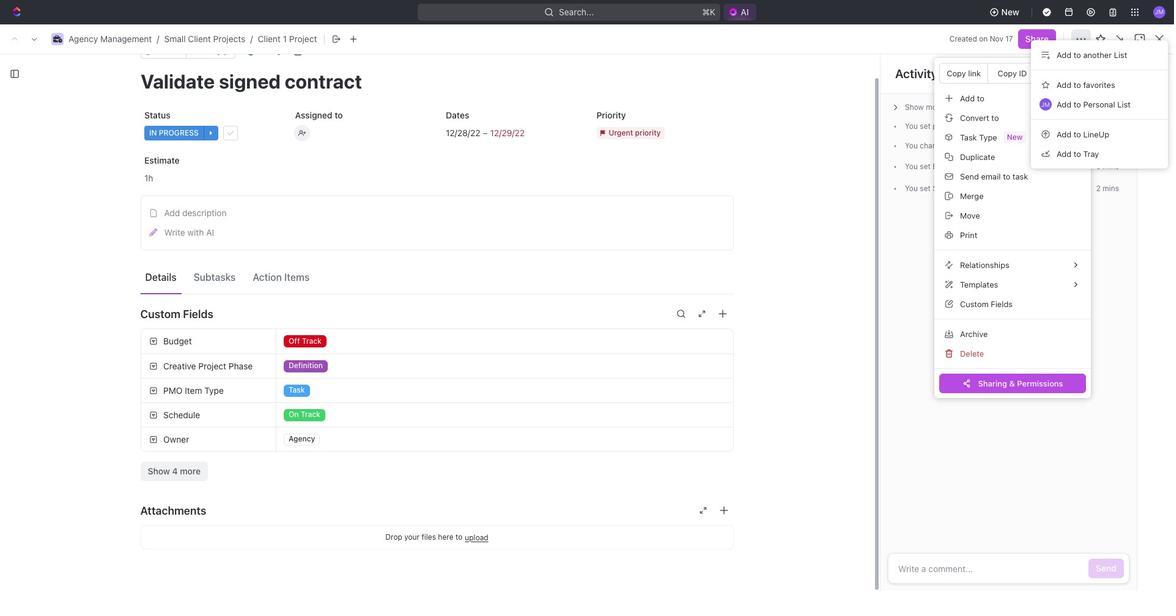 Task type: vqa. For each thing, say whether or not it's contained in the screenshot.
right Team Space, , element
no



Task type: locate. For each thing, give the bounding box(es) containing it.
schedule up owner
[[163, 410, 200, 420]]

1 vertical spatial share button
[[1004, 57, 1042, 76]]

files
[[422, 533, 436, 542]]

add up progress
[[1057, 129, 1071, 139]]

1 copy from the left
[[947, 68, 966, 78]]

delete
[[960, 349, 984, 359]]

to left tray
[[1074, 149, 1081, 159]]

mins down add to tray button
[[1103, 184, 1119, 193]]

1 vertical spatial activity
[[1144, 84, 1167, 91]]

0 vertical spatial schedule
[[933, 184, 965, 193]]

1 horizontal spatial fields
[[991, 299, 1013, 309]]

1 mins from the top
[[1103, 141, 1119, 150]]

search
[[969, 140, 997, 151]]

1 set from the top
[[920, 122, 931, 131]]

1 horizontal spatial with
[[410, 283, 427, 293]]

add up new tab
[[1057, 50, 1071, 60]]

add up lineup
[[1086, 106, 1102, 116]]

copy link
[[947, 68, 981, 78]]

budget up creative project phase
[[163, 336, 192, 347]]

assigned
[[295, 110, 332, 120]]

task down create
[[264, 395, 283, 406]]

copy inside button
[[998, 68, 1017, 78]]

tasks link
[[226, 137, 251, 154]]

1 vertical spatial budget
[[163, 336, 192, 347]]

sidebar navigation
[[0, 52, 183, 592]]

schedule down set budget to
[[933, 184, 965, 193]]

activity left copy link at the right top of the page
[[895, 67, 938, 81]]

mins
[[1103, 141, 1119, 150], [1103, 162, 1119, 171], [1103, 184, 1119, 193]]

share button right 17
[[1018, 29, 1056, 49]]

personal
[[1083, 99, 1115, 109]]

fields inside dropdown button
[[183, 308, 213, 321]]

0 horizontal spatial with
[[187, 227, 204, 238]]

0 vertical spatial projects
[[213, 34, 245, 44]]

upload button
[[465, 534, 488, 543]]

0 horizontal spatial 2
[[1043, 140, 1048, 151]]

1 vertical spatial schedule
[[163, 410, 200, 420]]

2 you from the top
[[905, 141, 918, 150]]

custom fields
[[960, 299, 1013, 309], [140, 308, 213, 321]]

management for agency management
[[237, 61, 289, 72]]

1 horizontal spatial creative
[[216, 427, 244, 435]]

fields up archive "button"
[[991, 299, 1013, 309]]

small client projects link up 8686f9yqh
[[164, 34, 245, 44]]

custom fields button
[[140, 300, 733, 329]]

1 3 mins from the top
[[1096, 141, 1119, 150]]

you
[[905, 122, 918, 131], [905, 141, 918, 150], [905, 162, 918, 171], [905, 184, 918, 193]]

0 vertical spatial mins
[[1103, 141, 1119, 150]]

0 horizontal spatial management
[[100, 34, 152, 44]]

0 horizontal spatial activity
[[895, 67, 938, 81]]

0 vertical spatial 2
[[1043, 140, 1048, 151]]

to
[[1074, 50, 1081, 60], [1074, 80, 1081, 90], [977, 93, 984, 103], [1074, 99, 1081, 109], [334, 110, 342, 120], [959, 122, 966, 131], [1074, 129, 1081, 139], [1023, 141, 1032, 150], [1074, 149, 1081, 159], [960, 162, 967, 171], [1003, 172, 1010, 181], [967, 184, 974, 193], [312, 283, 321, 293], [455, 533, 462, 542]]

0 vertical spatial share
[[1025, 34, 1049, 44]]

subtasks button
[[189, 266, 241, 289]]

fields down 'subtasks' button
[[183, 308, 213, 321]]

add task up schedule
[[304, 334, 337, 344]]

create project schedule link
[[243, 371, 424, 389]]

custom inside button
[[960, 299, 989, 309]]

search button
[[953, 137, 1001, 154]]

custom up archive
[[960, 299, 989, 309]]

0 horizontal spatial copy
[[947, 68, 966, 78]]

new inside button
[[1046, 68, 1062, 78]]

with left 'ai'
[[187, 227, 204, 238]]

deliverables
[[371, 530, 419, 541]]

attachments button
[[140, 497, 733, 526]]

to up progress
[[1074, 129, 1081, 139]]

0 horizontal spatial 1
[[262, 100, 270, 120]]

1 vertical spatial mins
[[1103, 162, 1119, 171]]

details button
[[140, 266, 181, 289]]

1 horizontal spatial schedule
[[933, 184, 965, 193]]

for
[[280, 530, 292, 541]]

task
[[1104, 106, 1123, 116], [321, 334, 337, 344], [264, 395, 283, 406], [351, 426, 367, 435]]

tab
[[1064, 68, 1076, 78]]

with inside button
[[187, 227, 204, 238]]

&
[[1009, 379, 1015, 389]]

agency management
[[205, 61, 289, 72]]

agency inside 'agency management / small client projects / client 1 project |'
[[68, 34, 98, 44]]

you down set budget to
[[905, 184, 918, 193]]

1 horizontal spatial activity
[[1144, 84, 1167, 91]]

0 horizontal spatial schedule
[[163, 410, 200, 420]]

⌘k
[[702, 7, 716, 17]]

copy inside button
[[947, 68, 966, 78]]

1 / from the left
[[157, 34, 159, 44]]

set for budget
[[920, 162, 931, 171]]

custom fields inside button
[[960, 299, 1013, 309]]

1 vertical spatial 1
[[1112, 62, 1116, 71]]

3 mins down tray
[[1096, 162, 1119, 171]]

1 horizontal spatial new
[[1046, 68, 1062, 78]]

schedule
[[306, 375, 343, 385]]

budget inside task sidebar content section
[[933, 162, 958, 171]]

share right 17
[[1025, 34, 1049, 44]]

1 vertical spatial 2
[[1096, 184, 1101, 193]]

custom fields up archive
[[960, 299, 1013, 309]]

to right here
[[455, 533, 462, 542]]

you down changed status from
[[905, 162, 918, 171]]

open
[[1001, 141, 1023, 150]]

activity right favorites
[[1144, 84, 1167, 91]]

kanban link
[[271, 137, 304, 154]]

mins for set schedule to
[[1103, 184, 1119, 193]]

with
[[187, 227, 204, 238], [410, 283, 427, 293]]

0 horizontal spatial custom
[[140, 308, 180, 321]]

walkthrough
[[323, 283, 373, 293]]

share button down 17
[[1004, 57, 1042, 76]]

you for set budget to
[[905, 162, 918, 171]]

add right in
[[1057, 149, 1071, 159]]

to left in
[[1023, 141, 1032, 150]]

list inside button
[[1114, 50, 1127, 60]]

you left priority
[[905, 122, 918, 131]]

0 horizontal spatial custom fields
[[140, 308, 213, 321]]

0 vertical spatial activity
[[895, 67, 938, 81]]

0 horizontal spatial creative
[[163, 361, 196, 371]]

client up tasks
[[212, 100, 258, 120]]

schedule
[[933, 184, 965, 193], [163, 410, 200, 420]]

2 mins from the top
[[1103, 162, 1119, 171]]

agency management link
[[68, 34, 152, 44], [190, 59, 292, 74]]

send for send email to task
[[960, 172, 979, 181]]

budget down changed
[[933, 162, 958, 171]]

2 copy from the left
[[998, 68, 1017, 78]]

automations
[[1053, 61, 1104, 72]]

small client projects link down "|"
[[299, 59, 399, 74]]

priority
[[933, 122, 957, 131]]

0 vertical spatial set
[[920, 122, 931, 131]]

2 vertical spatial set
[[920, 184, 931, 193]]

2 / from the left
[[250, 34, 253, 44]]

0 horizontal spatial agency
[[68, 34, 98, 44]]

fields
[[991, 299, 1013, 309], [183, 308, 213, 321]]

send inside button
[[1096, 564, 1117, 574]]

fields inside button
[[991, 299, 1013, 309]]

activity inside task sidebar navigation tab list
[[1144, 84, 1167, 91]]

1 vertical spatial set
[[920, 162, 931, 171]]

project team
[[622, 140, 675, 151]]

1 horizontal spatial 2
[[1096, 184, 1101, 193]]

0 horizontal spatial send
[[960, 172, 979, 181]]

project up type
[[198, 361, 226, 371]]

add to lineup button
[[1036, 125, 1163, 144]]

0 horizontal spatial fields
[[183, 308, 213, 321]]

to left on
[[967, 184, 974, 193]]

email
[[981, 172, 1001, 181]]

you left changed
[[905, 141, 918, 150]]

risks,
[[437, 140, 461, 151]]

print
[[960, 230, 977, 240]]

1 horizontal spatial 1
[[283, 34, 287, 44]]

0 vertical spatial creative
[[163, 361, 196, 371]]

copy left the id
[[998, 68, 1017, 78]]

merge
[[960, 191, 984, 201]]

1 vertical spatial new
[[1046, 68, 1062, 78]]

tree inside the 'sidebar' "navigation"
[[5, 328, 171, 592]]

0 vertical spatial with
[[187, 227, 204, 238]]

in progress
[[1040, 141, 1081, 150]]

list for add to personal list
[[1117, 99, 1131, 109]]

1 vertical spatial creative
[[216, 427, 244, 435]]

0 vertical spatial 3 mins
[[1096, 141, 1119, 150]]

1 vertical spatial agency
[[205, 61, 235, 72]]

show
[[148, 467, 170, 477]]

1 horizontal spatial business time image
[[194, 64, 202, 70]]

management inside 'agency management / small client projects / client 1 project |'
[[100, 34, 152, 44]]

1 vertical spatial business time image
[[194, 64, 202, 70]]

0 vertical spatial budget
[[933, 162, 958, 171]]

0 horizontal spatial projects
[[213, 34, 245, 44]]

sharing & permissions button
[[939, 374, 1086, 394]]

list right personal
[[1117, 99, 1131, 109]]

duplicate button
[[939, 147, 1086, 167]]

add up schedule
[[304, 334, 319, 344]]

kickoff meeting to walkthrough process with client link
[[243, 279, 451, 297]]

1 horizontal spatial projects
[[363, 61, 396, 72]]

add up write
[[164, 208, 180, 218]]

custom fields down details button
[[140, 308, 213, 321]]

sharing
[[978, 379, 1007, 389]]

1 horizontal spatial management
[[237, 61, 289, 72]]

Search tasks... text field
[[1022, 166, 1144, 185]]

0 vertical spatial agency
[[68, 34, 98, 44]]

0 horizontal spatial agency management link
[[68, 34, 152, 44]]

share down 17
[[1011, 61, 1034, 72]]

small client projects link
[[164, 34, 245, 44], [299, 59, 399, 74]]

1 3 from the top
[[1096, 141, 1101, 150]]

business time image
[[53, 35, 62, 43], [194, 64, 202, 70]]

1 vertical spatial management
[[237, 61, 289, 72]]

creative
[[163, 361, 196, 371], [216, 427, 244, 435]]

2 horizontal spatial 1
[[1112, 62, 1116, 71]]

jm
[[1041, 101, 1050, 108]]

add right jm
[[1057, 99, 1071, 109]]

custom down "details"
[[140, 308, 180, 321]]

asset
[[294, 530, 316, 541]]

to up track
[[1003, 172, 1010, 181]]

/
[[157, 34, 159, 44], [250, 34, 253, 44]]

add to personal list
[[1057, 99, 1131, 109]]

to down link
[[977, 93, 984, 103]]

send inside button
[[960, 172, 979, 181]]

client up agency management
[[258, 34, 281, 44]]

1 horizontal spatial small
[[315, 61, 336, 72]]

ai
[[206, 227, 214, 238]]

0 vertical spatial share button
[[1018, 29, 1056, 49]]

new tab button
[[1037, 64, 1085, 83]]

definition
[[216, 201, 249, 209]]

1 horizontal spatial small client projects link
[[299, 59, 399, 74]]

1 vertical spatial 3 mins
[[1096, 162, 1119, 171]]

1 vertical spatial 3
[[1096, 162, 1101, 171]]

client
[[188, 34, 211, 44], [258, 34, 281, 44], [338, 61, 361, 72], [212, 100, 258, 120]]

projects
[[213, 34, 245, 44], [363, 61, 396, 72]]

0 horizontal spatial new
[[1001, 7, 1019, 17]]

add task button
[[1078, 102, 1130, 121], [290, 332, 342, 347], [241, 394, 287, 408], [320, 424, 372, 438]]

add to another list
[[1057, 50, 1127, 60]]

creative up pmo
[[163, 361, 196, 371]]

mins up 2 mins
[[1103, 162, 1119, 171]]

1 horizontal spatial /
[[250, 34, 253, 44]]

with left the client
[[410, 283, 427, 293]]

1 vertical spatial projects
[[363, 61, 396, 72]]

/ up agency management
[[250, 34, 253, 44]]

add down copy link button
[[960, 93, 975, 103]]

1 vertical spatial agency management link
[[190, 59, 292, 74]]

1 horizontal spatial send
[[1096, 564, 1117, 574]]

you for changed status from
[[905, 141, 918, 150]]

2 inside task sidebar content section
[[1096, 184, 1101, 193]]

0 vertical spatial send
[[960, 172, 979, 181]]

mins down lineup
[[1103, 141, 1119, 150]]

set down changed
[[920, 162, 931, 171]]

schedule inside task sidebar content section
[[933, 184, 965, 193]]

add inside add to lineup button
[[1057, 129, 1071, 139]]

0 vertical spatial list
[[1114, 50, 1127, 60]]

2 down add to tray button
[[1096, 184, 1101, 193]]

Edit task name text field
[[140, 70, 733, 93]]

creative for creative project phase
[[163, 361, 196, 371]]

0 vertical spatial 3
[[1096, 141, 1101, 150]]

3 set from the top
[[920, 184, 931, 193]]

project left "|"
[[289, 34, 317, 44]]

add task
[[1086, 106, 1123, 116], [304, 334, 337, 344], [246, 395, 283, 406], [335, 426, 367, 435]]

new for new tab
[[1046, 68, 1062, 78]]

0 vertical spatial management
[[100, 34, 152, 44]]

/ left 8686f9yqh button
[[157, 34, 159, 44]]

0 vertical spatial agency management link
[[68, 34, 152, 44]]

small
[[164, 34, 186, 44], [315, 61, 336, 72]]

2 right hide
[[1043, 140, 1048, 151]]

copy left link
[[947, 68, 966, 78]]

add down new tab
[[1057, 80, 1071, 90]]

new inside button
[[1001, 7, 1019, 17]]

list right 'another' on the right of the page
[[1114, 50, 1127, 60]]

complete scope of work link
[[243, 258, 424, 275]]

0 horizontal spatial small
[[164, 34, 186, 44]]

nov
[[990, 34, 1003, 43]]

3 mins from the top
[[1103, 184, 1119, 193]]

2 set from the top
[[920, 162, 931, 171]]

1 vertical spatial small
[[315, 61, 336, 72]]

drop
[[385, 533, 402, 542]]

created on nov 17
[[950, 34, 1013, 43]]

from
[[975, 141, 991, 150]]

1 vertical spatial list
[[1117, 99, 1131, 109]]

2 vertical spatial mins
[[1103, 184, 1119, 193]]

0 horizontal spatial business time image
[[53, 35, 62, 43]]

1 horizontal spatial custom
[[960, 299, 989, 309]]

1 horizontal spatial agency
[[205, 61, 235, 72]]

0 horizontal spatial /
[[157, 34, 159, 44]]

and
[[353, 530, 368, 541]]

new left tab
[[1046, 68, 1062, 78]]

add task up add to lineup button
[[1086, 106, 1123, 116]]

0 horizontal spatial small client projects link
[[164, 34, 245, 44]]

share
[[1025, 34, 1049, 44], [1011, 61, 1034, 72]]

creative inside custom fields element
[[163, 361, 196, 371]]

progress
[[1050, 141, 1081, 150]]

0 vertical spatial small client projects link
[[164, 34, 245, 44]]

1 horizontal spatial custom fields
[[960, 299, 1013, 309]]

project
[[276, 375, 304, 385]]

new up 17
[[1001, 7, 1019, 17]]

add inside add to another list button
[[1057, 50, 1071, 60]]

0 vertical spatial 1
[[283, 34, 287, 44]]

set down set budget to
[[920, 184, 931, 193]]

add down create
[[246, 395, 262, 406]]

set left priority
[[920, 122, 931, 131]]

pmo item type
[[163, 386, 223, 396]]

copy id button
[[988, 64, 1037, 83]]

tree
[[5, 328, 171, 592]]

1 you from the top
[[905, 122, 918, 131]]

1 horizontal spatial copy
[[998, 68, 1017, 78]]

8686f9yqh button
[[185, 44, 235, 59]]

1 horizontal spatial budget
[[933, 162, 958, 171]]

0 vertical spatial new
[[1001, 7, 1019, 17]]

delete button
[[939, 344, 1086, 364]]

action items button
[[248, 266, 314, 289]]

creative left production
[[216, 427, 244, 435]]

urgent
[[979, 122, 1005, 131]]

action items
[[253, 272, 310, 283]]

owner
[[163, 434, 189, 445]]

1 vertical spatial send
[[1096, 564, 1117, 574]]

1 vertical spatial small client projects link
[[299, 59, 399, 74]]

list for add to another list
[[1114, 50, 1127, 60]]

schedule inside custom fields element
[[163, 410, 200, 420]]

here
[[438, 533, 453, 542]]

hide
[[1018, 140, 1037, 151]]

work
[[326, 261, 347, 272]]

3 you from the top
[[905, 162, 918, 171]]

0 vertical spatial small
[[164, 34, 186, 44]]

3 mins down lineup
[[1096, 141, 1119, 150]]

0 horizontal spatial budget
[[163, 336, 192, 347]]

customize button
[[1054, 137, 1117, 154]]



Task type: describe. For each thing, give the bounding box(es) containing it.
contract
[[311, 240, 345, 250]]

agency for agency management
[[205, 61, 235, 72]]

pmo
[[163, 386, 182, 396]]

creative production
[[216, 427, 283, 435]]

assigned to
[[295, 110, 342, 120]]

task up add to lineup button
[[1104, 106, 1123, 116]]

custom inside dropdown button
[[140, 308, 180, 321]]

add task button down create
[[241, 394, 287, 408]]

show 4 more button
[[140, 462, 208, 482]]

to down the add to favorites
[[1074, 99, 1081, 109]]

task down create project schedule link
[[351, 426, 367, 435]]

task
[[1013, 172, 1028, 181]]

add to tray
[[1057, 149, 1099, 159]]

of
[[315, 261, 324, 272]]

add to lineup button
[[1036, 125, 1163, 144]]

project inside custom fields element
[[198, 361, 226, 371]]

task sidebar navigation tab list
[[1142, 62, 1169, 133]]

to right priority
[[959, 122, 966, 131]]

add inside add to button
[[960, 93, 975, 103]]

validate signed contract
[[246, 240, 345, 250]]

set for priority
[[920, 122, 931, 131]]

lineup
[[1083, 129, 1109, 139]]

management for agency management / small client projects / client 1 project |
[[100, 34, 152, 44]]

task sidebar content section
[[880, 54, 1137, 592]]

budget inside custom fields element
[[163, 336, 192, 347]]

merge button
[[939, 187, 1086, 206]]

custom fields element
[[140, 329, 733, 482]]

complete scope of work
[[246, 261, 347, 272]]

project inside 'agency management / small client projects / client 1 project |'
[[289, 34, 317, 44]]

on
[[981, 185, 991, 193]]

to inside button
[[1074, 149, 1081, 159]]

status
[[144, 110, 170, 120]]

copy for copy link
[[947, 68, 966, 78]]

to down 'duplicate' in the top of the page
[[960, 162, 967, 171]]

small inside 'agency management / small client projects / client 1 project |'
[[164, 34, 186, 44]]

creative for creative production
[[216, 427, 244, 435]]

project team link
[[620, 137, 675, 154]]

you for set priority to
[[905, 122, 918, 131]]

mins for set budget to
[[1103, 162, 1119, 171]]

add to button
[[939, 89, 1086, 108]]

write
[[164, 227, 185, 238]]

activity inside task sidebar content section
[[895, 67, 938, 81]]

search...
[[559, 7, 594, 17]]

favorites
[[1083, 80, 1115, 90]]

2 vertical spatial 1
[[262, 100, 270, 120]]

create
[[246, 375, 273, 385]]

project left "team"
[[622, 140, 651, 151]]

project up kanban
[[274, 100, 328, 120]]

5
[[296, 426, 301, 435]]

tasks
[[228, 140, 251, 151]]

send for send
[[1096, 564, 1117, 574]]

agency for agency management / small client projects / client 1 project |
[[68, 34, 98, 44]]

dates
[[445, 110, 469, 120]]

add to favorites button
[[1036, 75, 1163, 95]]

link
[[968, 68, 981, 78]]

kickoff
[[246, 283, 275, 293]]

action
[[253, 272, 282, 283]]

add inside add to tray button
[[1057, 149, 1071, 159]]

write with ai button
[[145, 223, 729, 243]]

archive
[[960, 329, 988, 339]]

prepare for asset creation and deliverables link
[[243, 527, 424, 545]]

pencil image
[[149, 229, 157, 237]]

meeting minutes link
[[530, 137, 600, 154]]

meeting
[[277, 283, 310, 293]]

kanban
[[274, 140, 304, 151]]

1 inside 'agency management / small client projects / client 1 project |'
[[283, 34, 287, 44]]

details
[[145, 272, 176, 283]]

business time image inside agency management link
[[194, 64, 202, 70]]

sharing & permissions
[[978, 379, 1063, 389]]

another
[[1083, 50, 1112, 60]]

2 mins
[[1096, 184, 1119, 193]]

validate
[[246, 240, 279, 250]]

creative project phase
[[163, 361, 252, 371]]

add to tray button
[[1036, 144, 1163, 164]]

add to button
[[939, 89, 1086, 108]]

add task right 5
[[335, 426, 367, 435]]

set budget to
[[918, 162, 969, 171]]

1 horizontal spatial agency management link
[[190, 59, 292, 74]]

1 vertical spatial share
[[1011, 61, 1034, 72]]

to down the of
[[312, 283, 321, 293]]

to up the automations
[[1074, 50, 1081, 60]]

copy for copy id
[[998, 68, 1017, 78]]

risks, issues, crs link
[[434, 137, 510, 154]]

prepare for asset creation and deliverables
[[246, 530, 419, 541]]

add inside add to favorites button
[[1057, 80, 1071, 90]]

type
[[204, 386, 223, 396]]

client
[[429, 283, 451, 293]]

2 3 from the top
[[1096, 162, 1101, 171]]

scope
[[288, 261, 313, 272]]

add task button up add to lineup button
[[1078, 102, 1130, 121]]

4 you from the top
[[905, 184, 918, 193]]

add inside 'add description' button
[[164, 208, 180, 218]]

new tab
[[1046, 68, 1076, 78]]

complete
[[246, 261, 286, 272]]

0 vertical spatial business time image
[[53, 35, 62, 43]]

more
[[180, 467, 201, 477]]

status
[[952, 141, 973, 150]]

phase
[[228, 361, 252, 371]]

2 3 mins from the top
[[1096, 162, 1119, 171]]

1 vertical spatial with
[[410, 283, 427, 293]]

client up assigned to
[[338, 61, 361, 72]]

to inside drop your files here to upload
[[455, 533, 462, 542]]

add task down create
[[246, 395, 283, 406]]

client up 8686f9yqh
[[188, 34, 211, 44]]

send email to task
[[960, 172, 1028, 181]]

hide 2
[[1018, 140, 1048, 151]]

to down tab
[[1074, 80, 1081, 90]]

copy link button
[[940, 64, 988, 83]]

upload
[[465, 534, 488, 543]]

show 4 more
[[148, 467, 201, 477]]

items
[[284, 272, 310, 283]]

write with ai
[[164, 227, 214, 238]]

add task button right 5
[[320, 424, 372, 438]]

add to favorites
[[1057, 80, 1115, 90]]

drop your files here to upload
[[385, 533, 488, 543]]

to right the 'assigned'
[[334, 110, 342, 120]]

add task button up schedule
[[290, 332, 342, 347]]

permissions
[[1017, 379, 1063, 389]]

archive button
[[939, 325, 1086, 344]]

add to
[[960, 93, 984, 103]]

projects inside 'agency management / small client projects / client 1 project |'
[[213, 34, 245, 44]]

changed
[[920, 141, 950, 150]]

new for new
[[1001, 7, 1019, 17]]

task up schedule
[[321, 334, 337, 344]]

duplicate
[[960, 152, 995, 162]]

add right 5
[[335, 426, 349, 435]]

print button
[[939, 226, 1086, 245]]

attachments
[[140, 505, 206, 518]]

validate signed contract link
[[243, 236, 424, 254]]

priority
[[596, 110, 626, 120]]

team
[[653, 140, 675, 151]]

custom fields inside dropdown button
[[140, 308, 213, 321]]



